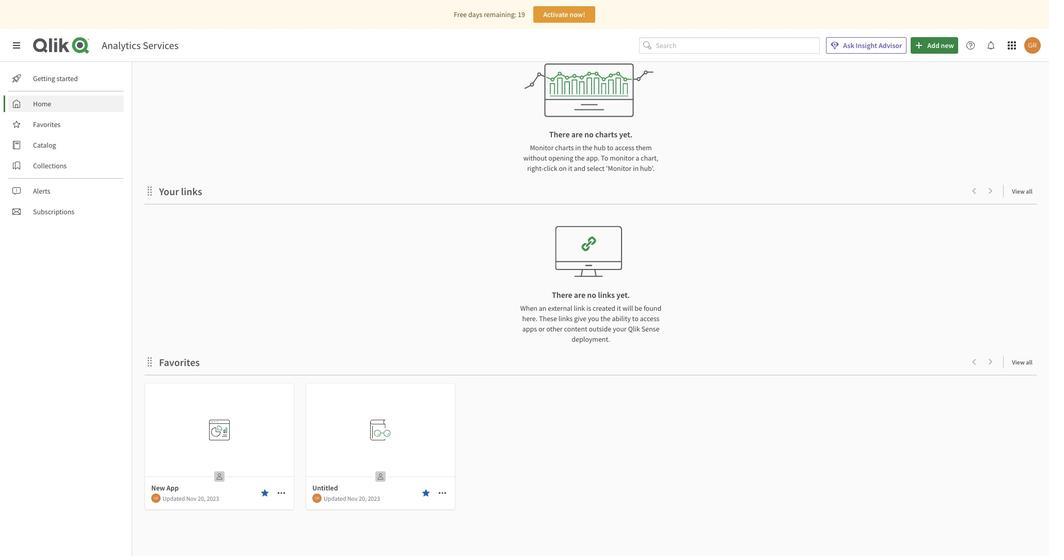 Task type: describe. For each thing, give the bounding box(es) containing it.
alerts link
[[8, 183, 124, 199]]

view for favorites
[[1012, 358, 1025, 366]]

on
[[559, 164, 567, 173]]

greg robinson element for new app
[[151, 494, 161, 503]]

2 vertical spatial links
[[558, 314, 573, 323]]

add
[[927, 41, 940, 50]]

analytics services element
[[102, 39, 179, 52]]

yet. for there are no charts yet.
[[619, 129, 633, 139]]

collections link
[[8, 157, 124, 174]]

deployment.
[[572, 335, 610, 344]]

your links
[[159, 185, 202, 198]]

there for there are no charts yet.
[[549, 129, 570, 139]]

give
[[574, 314, 586, 323]]

sense
[[641, 324, 660, 334]]

new
[[151, 483, 165, 493]]

when
[[520, 304, 537, 313]]

2023 for new app
[[207, 494, 219, 502]]

updated for untitled
[[324, 494, 346, 502]]

or
[[538, 324, 545, 334]]

updated nov 20, 2023 for untitled
[[324, 494, 380, 502]]

getting started
[[33, 74, 78, 83]]

home
[[33, 99, 51, 108]]

no for links
[[587, 290, 596, 300]]

right-
[[527, 164, 544, 173]]

hub'.
[[640, 164, 655, 173]]

it inside there are no charts yet. monitor charts in the hub to access them without opening the app. to monitor a chart, right-click on it and select 'monitor in hub'.
[[568, 164, 572, 173]]

advisor
[[879, 41, 902, 50]]

monitor
[[530, 143, 554, 152]]

greg robinson element for untitled
[[312, 494, 322, 503]]

link
[[574, 304, 585, 313]]

be
[[635, 304, 642, 313]]

20, for untitled
[[359, 494, 367, 502]]

2023 for untitled
[[368, 494, 380, 502]]

activate now! link
[[533, 6, 595, 23]]

started
[[57, 74, 78, 83]]

you
[[588, 314, 599, 323]]

hub
[[594, 143, 606, 152]]

navigation pane element
[[0, 66, 132, 224]]

free
[[454, 10, 467, 19]]

a
[[636, 153, 639, 163]]

more actions image
[[277, 489, 286, 497]]

Search text field
[[656, 37, 820, 54]]

select
[[587, 164, 605, 173]]

1 horizontal spatial favorites link
[[159, 356, 204, 369]]

favorites inside navigation pane element
[[33, 120, 61, 129]]

yet. for there are no links yet.
[[617, 290, 630, 300]]

untitled
[[312, 483, 338, 493]]

your links link
[[159, 185, 206, 198]]

the inside there are no links yet. when an external link is created it will be found here. these links give you the ability to access apps or other content outside your qlik sense deployment.
[[601, 314, 611, 323]]

add new button
[[911, 37, 958, 54]]

free days remaining: 19
[[454, 10, 525, 19]]

more actions image
[[438, 489, 447, 497]]

content
[[564, 324, 587, 334]]

collections
[[33, 161, 67, 170]]

external
[[548, 304, 572, 313]]

ability
[[612, 314, 631, 323]]

is
[[586, 304, 591, 313]]

getting started link
[[8, 70, 124, 87]]

1 vertical spatial charts
[[555, 143, 574, 152]]

services
[[143, 39, 179, 52]]

nov for untitled
[[347, 494, 358, 502]]

activate
[[543, 10, 568, 19]]

subscriptions link
[[8, 203, 124, 220]]

getting
[[33, 74, 55, 83]]

apps
[[522, 324, 537, 334]]

updated for new app
[[163, 494, 185, 502]]

ask insight advisor button
[[826, 37, 907, 54]]

without
[[523, 153, 547, 163]]

greg robinson image for new app
[[151, 494, 161, 503]]

there are no links yet. when an external link is created it will be found here. these links give you the ability to access apps or other content outside your qlik sense deployment.
[[520, 290, 662, 344]]

view all link for favorites
[[1012, 355, 1037, 368]]

0 vertical spatial the
[[582, 143, 592, 152]]

ask insight advisor
[[843, 41, 902, 50]]

chart,
[[641, 153, 658, 163]]

access inside there are no charts yet. monitor charts in the hub to access them without opening the app. to monitor a chart, right-click on it and select 'monitor in hub'.
[[615, 143, 634, 152]]

searchbar element
[[639, 37, 820, 54]]

all for your links
[[1026, 187, 1033, 195]]

click
[[544, 164, 557, 173]]

no for charts
[[584, 129, 594, 139]]

insight
[[856, 41, 877, 50]]



Task type: vqa. For each thing, say whether or not it's contained in the screenshot.
YET,
no



Task type: locate. For each thing, give the bounding box(es) containing it.
1 horizontal spatial updated
[[324, 494, 346, 502]]

2 updated nov 20, 2023 from the left
[[324, 494, 380, 502]]

2 horizontal spatial links
[[598, 290, 615, 300]]

there inside there are no charts yet. monitor charts in the hub to access them without opening the app. to monitor a chart, right-click on it and select 'monitor in hub'.
[[549, 129, 570, 139]]

view all for your links
[[1012, 187, 1033, 195]]

1 view all link from the top
[[1012, 184, 1037, 197]]

remove from favorites image left more actions icon
[[422, 489, 430, 497]]

2 personal element from the left
[[372, 468, 389, 485]]

in down a
[[633, 164, 639, 173]]

0 vertical spatial there
[[549, 129, 570, 139]]

links
[[181, 185, 202, 198], [598, 290, 615, 300], [558, 314, 573, 323]]

0 horizontal spatial greg robinson image
[[151, 494, 161, 503]]

remove from favorites image for untitled
[[422, 489, 430, 497]]

favorites right move collection icon
[[159, 356, 200, 369]]

1 horizontal spatial to
[[632, 314, 639, 323]]

1 vertical spatial there
[[552, 290, 572, 300]]

are up link
[[574, 290, 586, 300]]

view all for favorites
[[1012, 358, 1033, 366]]

0 horizontal spatial nov
[[186, 494, 197, 502]]

0 vertical spatial no
[[584, 129, 594, 139]]

1 nov from the left
[[186, 494, 197, 502]]

view all link
[[1012, 184, 1037, 197], [1012, 355, 1037, 368]]

0 horizontal spatial 2023
[[207, 494, 219, 502]]

updated down untitled on the bottom left of page
[[324, 494, 346, 502]]

the down created
[[601, 314, 611, 323]]

0 horizontal spatial updated
[[163, 494, 185, 502]]

new
[[941, 41, 954, 50]]

view for your links
[[1012, 187, 1025, 195]]

0 horizontal spatial remove from favorites image
[[261, 489, 269, 497]]

0 vertical spatial view all link
[[1012, 184, 1037, 197]]

monitor
[[610, 153, 634, 163]]

1 horizontal spatial links
[[558, 314, 573, 323]]

greg robinson element down new
[[151, 494, 161, 503]]

1 all from the top
[[1026, 187, 1033, 195]]

there up external
[[552, 290, 572, 300]]

access up 'monitor'
[[615, 143, 634, 152]]

0 horizontal spatial access
[[615, 143, 634, 152]]

greg robinson image down new
[[151, 494, 161, 503]]

it
[[568, 164, 572, 173], [617, 304, 621, 313]]

charts
[[595, 129, 618, 139], [555, 143, 574, 152]]

app.
[[586, 153, 600, 163]]

the up "and"
[[575, 153, 585, 163]]

19
[[518, 10, 525, 19]]

all for favorites
[[1026, 358, 1033, 366]]

app
[[167, 483, 179, 493]]

1 horizontal spatial access
[[640, 314, 660, 323]]

charts up opening
[[555, 143, 574, 152]]

1 vertical spatial view all link
[[1012, 355, 1037, 368]]

are inside there are no links yet. when an external link is created it will be found here. these links give you the ability to access apps or other content outside your qlik sense deployment.
[[574, 290, 586, 300]]

there inside there are no links yet. when an external link is created it will be found here. these links give you the ability to access apps or other content outside your qlik sense deployment.
[[552, 290, 572, 300]]

view
[[1012, 187, 1025, 195], [1012, 358, 1025, 366]]

0 vertical spatial to
[[607, 143, 613, 152]]

1 vertical spatial in
[[633, 164, 639, 173]]

yet.
[[619, 129, 633, 139], [617, 290, 630, 300]]

other
[[546, 324, 563, 334]]

close sidebar menu image
[[12, 41, 21, 50]]

1 vertical spatial view all
[[1012, 358, 1033, 366]]

1 horizontal spatial greg robinson element
[[312, 494, 322, 503]]

favorites link up catalog "link"
[[8, 116, 124, 133]]

0 vertical spatial favorites
[[33, 120, 61, 129]]

move collection image
[[145, 186, 155, 196]]

yet. inside there are no links yet. when an external link is created it will be found here. these links give you the ability to access apps or other content outside your qlik sense deployment.
[[617, 290, 630, 300]]

1 vertical spatial favorites
[[159, 356, 200, 369]]

alerts
[[33, 186, 50, 196]]

nov for new app
[[186, 494, 197, 502]]

yet. inside there are no charts yet. monitor charts in the hub to access them without opening the app. to monitor a chart, right-click on it and select 'monitor in hub'.
[[619, 129, 633, 139]]

2 all from the top
[[1026, 358, 1033, 366]]

1 vertical spatial are
[[574, 290, 586, 300]]

remaining:
[[484, 10, 516, 19]]

2 greg robinson element from the left
[[312, 494, 322, 503]]

remove from favorites image
[[261, 489, 269, 497], [422, 489, 430, 497]]

0 vertical spatial it
[[568, 164, 572, 173]]

0 vertical spatial yet.
[[619, 129, 633, 139]]

20, for new app
[[198, 494, 205, 502]]

1 view all from the top
[[1012, 187, 1033, 195]]

1 greg robinson element from the left
[[151, 494, 161, 503]]

2023
[[207, 494, 219, 502], [368, 494, 380, 502]]

there for there are no links yet.
[[552, 290, 572, 300]]

1 vertical spatial the
[[575, 153, 585, 163]]

0 vertical spatial favorites link
[[8, 116, 124, 133]]

catalog link
[[8, 137, 124, 153]]

to up qlik
[[632, 314, 639, 323]]

to inside there are no charts yet. monitor charts in the hub to access them without opening the app. to monitor a chart, right-click on it and select 'monitor in hub'.
[[607, 143, 613, 152]]

0 vertical spatial charts
[[595, 129, 618, 139]]

no
[[584, 129, 594, 139], [587, 290, 596, 300]]

greg robinson image
[[151, 494, 161, 503], [312, 494, 322, 503]]

0 vertical spatial view
[[1012, 187, 1025, 195]]

days
[[468, 10, 482, 19]]

1 horizontal spatial it
[[617, 304, 621, 313]]

yet. up will
[[617, 290, 630, 300]]

greg robinson image for untitled
[[312, 494, 322, 503]]

personal element for new app
[[211, 468, 228, 485]]

0 vertical spatial links
[[181, 185, 202, 198]]

access up sense
[[640, 314, 660, 323]]

0 horizontal spatial greg robinson element
[[151, 494, 161, 503]]

your
[[613, 324, 627, 334]]

2 2023 from the left
[[368, 494, 380, 502]]

created
[[593, 304, 615, 313]]

catalog
[[33, 140, 56, 150]]

are
[[571, 129, 583, 139], [574, 290, 586, 300]]

0 horizontal spatial charts
[[555, 143, 574, 152]]

view all link for your links
[[1012, 184, 1037, 197]]

links down external
[[558, 314, 573, 323]]

an
[[539, 304, 547, 313]]

no inside there are no links yet. when an external link is created it will be found here. these links give you the ability to access apps or other content outside your qlik sense deployment.
[[587, 290, 596, 300]]

1 vertical spatial favorites link
[[159, 356, 204, 369]]

the
[[582, 143, 592, 152], [575, 153, 585, 163], [601, 314, 611, 323]]

1 vertical spatial links
[[598, 290, 615, 300]]

now!
[[570, 10, 585, 19]]

no up is
[[587, 290, 596, 300]]

0 horizontal spatial personal element
[[211, 468, 228, 485]]

personal element
[[211, 468, 228, 485], [372, 468, 389, 485]]

charts up hub
[[595, 129, 618, 139]]

0 horizontal spatial in
[[575, 143, 581, 152]]

home link
[[8, 96, 124, 112]]

1 horizontal spatial updated nov 20, 2023
[[324, 494, 380, 502]]

2 view all link from the top
[[1012, 355, 1037, 368]]

it inside there are no links yet. when an external link is created it will be found here. these links give you the ability to access apps or other content outside your qlik sense deployment.
[[617, 304, 621, 313]]

updated nov 20, 2023 for new app
[[163, 494, 219, 502]]

1 horizontal spatial charts
[[595, 129, 618, 139]]

there are no charts yet. monitor charts in the hub to access them without opening the app. to monitor a chart, right-click on it and select 'monitor in hub'.
[[523, 129, 658, 173]]

1 horizontal spatial greg robinson image
[[312, 494, 322, 503]]

activate now!
[[543, 10, 585, 19]]

remove from favorites image for new app
[[261, 489, 269, 497]]

found
[[644, 304, 662, 313]]

favorites up the catalog
[[33, 120, 61, 129]]

to inside there are no links yet. when an external link is created it will be found here. these links give you the ability to access apps or other content outside your qlik sense deployment.
[[632, 314, 639, 323]]

favorites link right move collection icon
[[159, 356, 204, 369]]

nov
[[186, 494, 197, 502], [347, 494, 358, 502]]

1 horizontal spatial 20,
[[359, 494, 367, 502]]

opening
[[548, 153, 573, 163]]

to
[[601, 153, 608, 163]]

20,
[[198, 494, 205, 502], [359, 494, 367, 502]]

updated down app
[[163, 494, 185, 502]]

and
[[574, 164, 585, 173]]

1 20, from the left
[[198, 494, 205, 502]]

yet. up 'monitor'
[[619, 129, 633, 139]]

1 horizontal spatial favorites
[[159, 356, 200, 369]]

links up created
[[598, 290, 615, 300]]

2 updated from the left
[[324, 494, 346, 502]]

1 vertical spatial it
[[617, 304, 621, 313]]

0 vertical spatial view all
[[1012, 187, 1033, 195]]

add new
[[927, 41, 954, 50]]

will
[[623, 304, 633, 313]]

1 updated from the left
[[163, 494, 185, 502]]

no inside there are no charts yet. monitor charts in the hub to access them without opening the app. to monitor a chart, right-click on it and select 'monitor in hub'.
[[584, 129, 594, 139]]

1 2023 from the left
[[207, 494, 219, 502]]

0 vertical spatial all
[[1026, 187, 1033, 195]]

2 vertical spatial the
[[601, 314, 611, 323]]

updated nov 20, 2023 down untitled on the bottom left of page
[[324, 494, 380, 502]]

it left will
[[617, 304, 621, 313]]

1 horizontal spatial in
[[633, 164, 639, 173]]

greg robinson image
[[1024, 37, 1041, 54]]

0 horizontal spatial 20,
[[198, 494, 205, 502]]

new app
[[151, 483, 179, 493]]

1 horizontal spatial 2023
[[368, 494, 380, 502]]

the up the app.
[[582, 143, 592, 152]]

access inside there are no links yet. when an external link is created it will be found here. these links give you the ability to access apps or other content outside your qlik sense deployment.
[[640, 314, 660, 323]]

updated nov 20, 2023 down app
[[163, 494, 219, 502]]

your
[[159, 185, 179, 198]]

there up the monitor
[[549, 129, 570, 139]]

move collection image
[[145, 357, 155, 367]]

links right your
[[181, 185, 202, 198]]

0 vertical spatial are
[[571, 129, 583, 139]]

qlik
[[628, 324, 640, 334]]

all
[[1026, 187, 1033, 195], [1026, 358, 1033, 366]]

updated
[[163, 494, 185, 502], [324, 494, 346, 502]]

2 remove from favorites image from the left
[[422, 489, 430, 497]]

2 20, from the left
[[359, 494, 367, 502]]

group 5 image
[[524, 64, 654, 118]]

1 personal element from the left
[[211, 468, 228, 485]]

analytics
[[102, 39, 141, 52]]

to right hub
[[607, 143, 613, 152]]

are for links
[[574, 290, 586, 300]]

ask
[[843, 41, 854, 50]]

2 greg robinson image from the left
[[312, 494, 322, 503]]

access
[[615, 143, 634, 152], [640, 314, 660, 323]]

0 horizontal spatial links
[[181, 185, 202, 198]]

1 horizontal spatial personal element
[[372, 468, 389, 485]]

1 vertical spatial all
[[1026, 358, 1033, 366]]

favorites
[[33, 120, 61, 129], [159, 356, 200, 369]]

1 vertical spatial yet.
[[617, 290, 630, 300]]

0 vertical spatial in
[[575, 143, 581, 152]]

analytics services
[[102, 39, 179, 52]]

it right on
[[568, 164, 572, 173]]

favorites link
[[8, 116, 124, 133], [159, 356, 204, 369]]

1 vertical spatial to
[[632, 314, 639, 323]]

there
[[549, 129, 570, 139], [552, 290, 572, 300]]

updated nov 20, 2023
[[163, 494, 219, 502], [324, 494, 380, 502]]

are inside there are no charts yet. monitor charts in the hub to access them without opening the app. to monitor a chart, right-click on it and select 'monitor in hub'.
[[571, 129, 583, 139]]

1 greg robinson image from the left
[[151, 494, 161, 503]]

0 vertical spatial access
[[615, 143, 634, 152]]

personal element for untitled
[[372, 468, 389, 485]]

0 horizontal spatial it
[[568, 164, 572, 173]]

here.
[[522, 314, 538, 323]]

are up opening
[[571, 129, 583, 139]]

remove from favorites image left more actions image
[[261, 489, 269, 497]]

subscriptions
[[33, 207, 74, 216]]

1 horizontal spatial remove from favorites image
[[422, 489, 430, 497]]

no up the app.
[[584, 129, 594, 139]]

1 vertical spatial view
[[1012, 358, 1025, 366]]

outside
[[589, 324, 611, 334]]

greg robinson element
[[151, 494, 161, 503], [312, 494, 322, 503]]

1 updated nov 20, 2023 from the left
[[163, 494, 219, 502]]

0 horizontal spatial favorites link
[[8, 116, 124, 133]]

1 horizontal spatial nov
[[347, 494, 358, 502]]

these
[[539, 314, 557, 323]]

1 vertical spatial no
[[587, 290, 596, 300]]

2 nov from the left
[[347, 494, 358, 502]]

greg robinson image down untitled on the bottom left of page
[[312, 494, 322, 503]]

0 horizontal spatial updated nov 20, 2023
[[163, 494, 219, 502]]

2 view from the top
[[1012, 358, 1025, 366]]

greg robinson element down untitled on the bottom left of page
[[312, 494, 322, 503]]

are for charts
[[571, 129, 583, 139]]

in
[[575, 143, 581, 152], [633, 164, 639, 173]]

'monitor
[[606, 164, 632, 173]]

1 vertical spatial access
[[640, 314, 660, 323]]

0 horizontal spatial favorites
[[33, 120, 61, 129]]

0 horizontal spatial to
[[607, 143, 613, 152]]

in up "and"
[[575, 143, 581, 152]]

2 view all from the top
[[1012, 358, 1033, 366]]

them
[[636, 143, 652, 152]]

1 view from the top
[[1012, 187, 1025, 195]]

1 remove from favorites image from the left
[[261, 489, 269, 497]]



